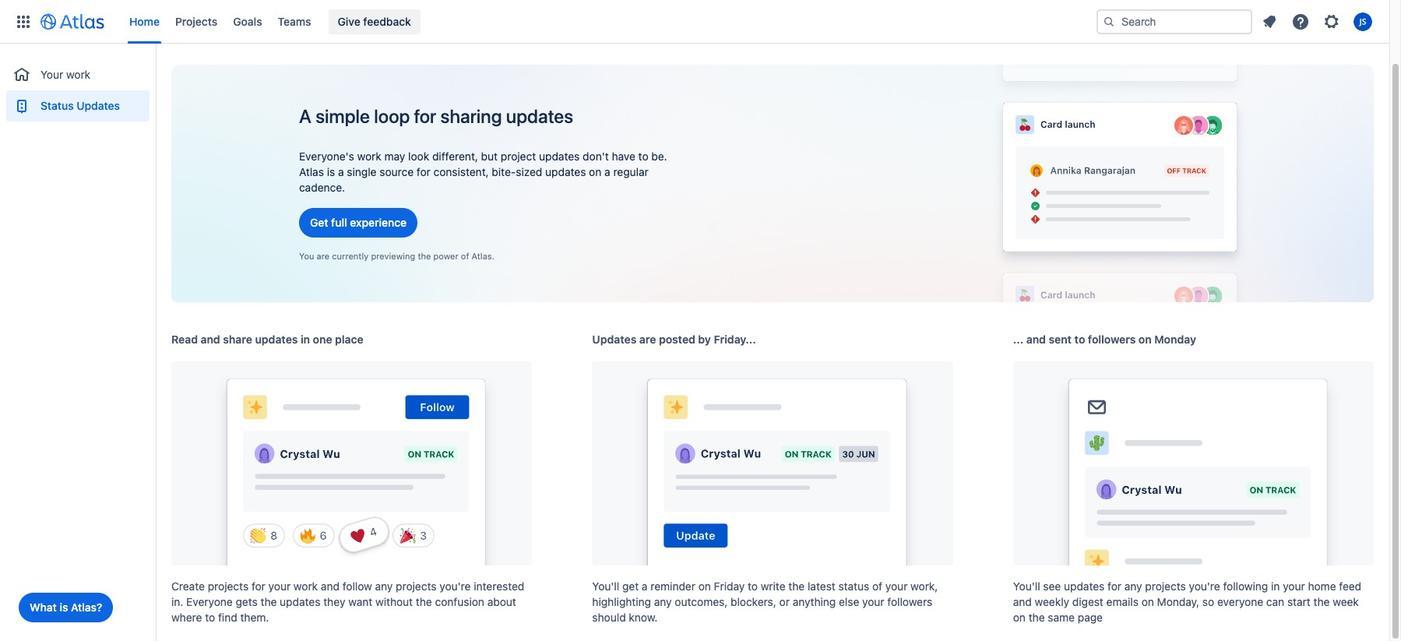 Task type: locate. For each thing, give the bounding box(es) containing it.
your work link
[[6, 59, 150, 90]]

everyone's work may look different, but project updates don't have to be. atlas is a single source for consistent, bite-sized updates on a regular cadence.
[[299, 149, 668, 194]]

give feedback button
[[328, 9, 421, 34]]

followers right sent
[[1088, 333, 1136, 346]]

of left atlas.
[[461, 251, 469, 261]]

any down the reminder
[[654, 596, 672, 609]]

are for updates
[[640, 333, 656, 346]]

1 horizontal spatial in
[[1272, 580, 1281, 593]]

and inside you'll see updates for any projects you're following in your home feed and weekly digest emails on monday, so everyone can start the week on the same page
[[1014, 596, 1032, 609]]

2 horizontal spatial any
[[1125, 580, 1143, 593]]

updates left posted on the left of the page
[[593, 333, 637, 346]]

share
[[223, 333, 252, 346]]

0 horizontal spatial are
[[317, 251, 330, 261]]

... and sent to followers on monday
[[1014, 333, 1197, 346]]

followers inside 'you'll get a reminder on friday to write the latest status of your work, highlighting any outcomes, blockers, or anything else your followers should know.'
[[888, 596, 933, 609]]

you'll for you'll see updates for any projects you're following in your home feed and weekly digest emails on monday, so everyone can start the week on the same page
[[1014, 580, 1041, 593]]

0 horizontal spatial followers
[[888, 596, 933, 609]]

source
[[380, 165, 414, 178]]

a down don't
[[605, 165, 611, 178]]

atlas.
[[472, 251, 495, 261]]

work right "your"
[[66, 68, 91, 81]]

on inside 'you'll get a reminder on friday to write the latest status of your work, highlighting any outcomes, blockers, or anything else your followers should know.'
[[699, 580, 711, 593]]

1 horizontal spatial any
[[654, 596, 672, 609]]

bite-
[[492, 165, 516, 178]]

to up 'blockers,'
[[748, 580, 758, 593]]

home link
[[125, 9, 164, 34]]

in up can
[[1272, 580, 1281, 593]]

on
[[589, 165, 602, 178], [1139, 333, 1152, 346], [699, 580, 711, 593], [1142, 596, 1155, 609], [1014, 611, 1026, 624]]

in inside you'll see updates for any projects you're following in your home feed and weekly digest emails on monday, so everyone can start the week on the same page
[[1272, 580, 1281, 593]]

1 vertical spatial in
[[1272, 580, 1281, 593]]

following
[[1224, 580, 1269, 593]]

find
[[218, 611, 237, 624]]

emails
[[1107, 596, 1139, 609]]

2 horizontal spatial a
[[642, 580, 648, 593]]

work left follow
[[294, 580, 318, 593]]

for
[[414, 105, 437, 127], [417, 165, 431, 178], [252, 580, 266, 593], [1108, 580, 1122, 593]]

updates
[[248, 18, 297, 32], [506, 105, 574, 127], [539, 149, 580, 162], [546, 165, 586, 178], [255, 333, 298, 346], [1064, 580, 1105, 593], [280, 596, 321, 609]]

are right 'you'
[[317, 251, 330, 261]]

1 vertical spatial status
[[41, 99, 74, 112]]

blockers,
[[731, 596, 777, 609]]

you're up the 'confusion'
[[440, 580, 471, 593]]

interested
[[474, 580, 525, 593]]

your work
[[41, 68, 91, 81]]

your inside create projects for your work and follow any projects you're interested in. everyone gets the updates they want without the confusion about where to find them.
[[269, 580, 291, 593]]

give
[[338, 14, 361, 28]]

for inside 'everyone's work may look different, but project updates don't have to be. atlas is a single source for consistent, bite-sized updates on a regular cadence.'
[[417, 165, 431, 178]]

0 vertical spatial are
[[317, 251, 330, 261]]

on down don't
[[589, 165, 602, 178]]

3 projects from the left
[[1146, 580, 1187, 593]]

any up without
[[375, 580, 393, 593]]

2 vertical spatial work
[[294, 580, 318, 593]]

your up start at the bottom right of the page
[[1283, 580, 1306, 593]]

and up they
[[321, 580, 340, 593]]

Search field
[[1097, 9, 1253, 34]]

0 horizontal spatial status
[[41, 99, 74, 112]]

a left single at the left of page
[[338, 165, 344, 178]]

0 horizontal spatial of
[[461, 251, 469, 261]]

0 vertical spatial of
[[461, 251, 469, 261]]

1 you'll from the left
[[593, 580, 620, 593]]

to right sent
[[1075, 333, 1086, 346]]

projects up gets at the left of the page
[[208, 580, 249, 593]]

projects inside you'll see updates for any projects you're following in your home feed and weekly digest emails on monday, so everyone can start the week on the same page
[[1146, 580, 1187, 593]]

1 vertical spatial updates
[[593, 333, 637, 346]]

monday
[[1155, 333, 1197, 346]]

reminder
[[651, 580, 696, 593]]

is
[[327, 165, 335, 178], [60, 601, 68, 614]]

0 horizontal spatial in
[[301, 333, 310, 346]]

1 horizontal spatial are
[[640, 333, 656, 346]]

to inside 'everyone's work may look different, but project updates don't have to be. atlas is a single source for consistent, bite-sized updates on a regular cadence.'
[[639, 149, 649, 162]]

projects up monday,
[[1146, 580, 1187, 593]]

1 horizontal spatial status
[[207, 18, 245, 32]]

and right ...
[[1027, 333, 1046, 346]]

2 horizontal spatial work
[[357, 149, 382, 162]]

give feedback
[[338, 14, 411, 28]]

1 vertical spatial of
[[873, 580, 883, 593]]

work inside 'everyone's work may look different, but project updates don't have to be. atlas is a single source for consistent, bite-sized updates on a regular cadence.'
[[357, 149, 382, 162]]

is down everyone's
[[327, 165, 335, 178]]

of inside 'you'll get a reminder on friday to write the latest status of your work, highlighting any outcomes, blockers, or anything else your followers should know.'
[[873, 580, 883, 593]]

status
[[207, 18, 245, 32], [41, 99, 74, 112]]

0 horizontal spatial you're
[[440, 580, 471, 593]]

posted
[[659, 333, 696, 346]]

0 vertical spatial is
[[327, 165, 335, 178]]

and left 'weekly'
[[1014, 596, 1032, 609]]

0 vertical spatial updates
[[77, 99, 120, 112]]

on up outcomes,
[[699, 580, 711, 593]]

on inside 'everyone's work may look different, but project updates don't have to be. atlas is a single source for consistent, bite-sized updates on a regular cadence.'
[[589, 165, 602, 178]]

1 vertical spatial are
[[640, 333, 656, 346]]

loop
[[374, 105, 410, 127]]

0 vertical spatial work
[[66, 68, 91, 81]]

1 horizontal spatial is
[[327, 165, 335, 178]]

1 vertical spatial followers
[[888, 596, 933, 609]]

a right the "get"
[[642, 580, 648, 593]]

same
[[1048, 611, 1075, 624]]

your left work,
[[886, 580, 908, 593]]

you'll up highlighting at the bottom of the page
[[593, 580, 620, 593]]

a simple loop for sharing updates
[[299, 105, 574, 127]]

the down 'weekly'
[[1029, 611, 1045, 624]]

follow
[[343, 580, 372, 593]]

1 you're from the left
[[440, 580, 471, 593]]

create
[[171, 580, 205, 593]]

0 vertical spatial followers
[[1088, 333, 1136, 346]]

status updates image
[[178, 14, 197, 33]]

anything
[[793, 596, 836, 609]]

0 horizontal spatial any
[[375, 580, 393, 593]]

projects
[[208, 580, 249, 593], [396, 580, 437, 593], [1146, 580, 1187, 593]]

in.
[[171, 596, 183, 609]]

your up them.
[[269, 580, 291, 593]]

week
[[1333, 596, 1360, 609]]

on left same
[[1014, 611, 1026, 624]]

work
[[66, 68, 91, 81], [357, 149, 382, 162], [294, 580, 318, 593]]

confusion
[[435, 596, 485, 609]]

a
[[338, 165, 344, 178], [605, 165, 611, 178], [642, 580, 648, 593]]

everyone's
[[299, 149, 354, 162]]

you'll left see
[[1014, 580, 1041, 593]]

0 horizontal spatial projects
[[208, 580, 249, 593]]

of right status
[[873, 580, 883, 593]]

you're up so on the right
[[1190, 580, 1221, 593]]

may
[[385, 149, 405, 162]]

1 vertical spatial is
[[60, 601, 68, 614]]

banner containing home
[[0, 0, 1390, 44]]

0 horizontal spatial you'll
[[593, 580, 620, 593]]

updates
[[77, 99, 120, 112], [593, 333, 637, 346]]

banner
[[0, 0, 1390, 44]]

any up emails
[[1125, 580, 1143, 593]]

work inside create projects for your work and follow any projects you're interested in. everyone gets the updates they want without the confusion about where to find them.
[[294, 580, 318, 593]]

for down look
[[417, 165, 431, 178]]

for inside create projects for your work and follow any projects you're interested in. everyone gets the updates they want without the confusion about where to find them.
[[252, 580, 266, 593]]

the
[[418, 251, 431, 261], [789, 580, 805, 593], [261, 596, 277, 609], [416, 596, 432, 609], [1314, 596, 1330, 609], [1029, 611, 1045, 624]]

any inside you'll see updates for any projects you're following in your home feed and weekly digest emails on monday, so everyone can start the week on the same page
[[1125, 580, 1143, 593]]

1 horizontal spatial you're
[[1190, 580, 1221, 593]]

highlighting
[[593, 596, 651, 609]]

you'll inside you'll see updates for any projects you're following in your home feed and weekly digest emails on monday, so everyone can start the week on the same page
[[1014, 580, 1041, 593]]

to down everyone
[[205, 611, 215, 624]]

are
[[317, 251, 330, 261], [640, 333, 656, 346]]

in left one
[[301, 333, 310, 346]]

updates are posted by friday...
[[593, 333, 756, 346]]

followers down work,
[[888, 596, 933, 609]]

are left posted on the left of the page
[[640, 333, 656, 346]]

everyone
[[1218, 596, 1264, 609]]

read and share updates in one place
[[171, 333, 364, 346]]

2 you're from the left
[[1190, 580, 1221, 593]]

1 vertical spatial work
[[357, 149, 382, 162]]

status for status updates
[[41, 99, 74, 112]]

status updates
[[41, 99, 120, 112]]

0 horizontal spatial work
[[66, 68, 91, 81]]

you'll inside 'you'll get a reminder on friday to write the latest status of your work, highlighting any outcomes, blockers, or anything else your followers should know.'
[[593, 580, 620, 593]]

1 horizontal spatial projects
[[396, 580, 437, 593]]

work up single at the left of page
[[357, 149, 382, 162]]

you're
[[440, 580, 471, 593], [1190, 580, 1221, 593]]

are for you
[[317, 251, 330, 261]]

look
[[408, 149, 429, 162]]

but
[[481, 149, 498, 162]]

power
[[434, 251, 459, 261]]

0 horizontal spatial is
[[60, 601, 68, 614]]

projects up without
[[396, 580, 437, 593]]

you'll for you'll get a reminder on friday to write the latest status of your work, highlighting any outcomes, blockers, or anything else your followers should know.
[[593, 580, 620, 593]]

1 horizontal spatial of
[[873, 580, 883, 593]]

work,
[[911, 580, 938, 593]]

is right what
[[60, 601, 68, 614]]

1 horizontal spatial work
[[294, 580, 318, 593]]

of
[[461, 251, 469, 261], [873, 580, 883, 593]]

1 horizontal spatial you'll
[[1014, 580, 1041, 593]]

2 you'll from the left
[[1014, 580, 1041, 593]]

for up gets at the left of the page
[[252, 580, 266, 593]]

projects
[[175, 14, 218, 28]]

for inside you'll see updates for any projects you're following in your home feed and weekly digest emails on monday, so everyone can start the week on the same page
[[1108, 580, 1122, 593]]

the up or at the bottom of page
[[789, 580, 805, 593]]

to left be.
[[639, 149, 649, 162]]

any
[[375, 580, 393, 593], [1125, 580, 1143, 593], [654, 596, 672, 609]]

get full experience button
[[299, 208, 418, 237]]

0 vertical spatial status
[[207, 18, 245, 32]]

for up emails
[[1108, 580, 1122, 593]]

updates down your work link
[[77, 99, 120, 112]]

group
[[6, 44, 150, 126]]

simple
[[316, 105, 370, 127]]

2 horizontal spatial projects
[[1146, 580, 1187, 593]]

one
[[313, 333, 332, 346]]



Task type: describe. For each thing, give the bounding box(es) containing it.
you
[[299, 251, 314, 261]]

them.
[[240, 611, 269, 624]]

you're inside you'll see updates for any projects you're following in your home feed and weekly digest emails on monday, so everyone can start the week on the same page
[[1190, 580, 1221, 593]]

different,
[[432, 149, 478, 162]]

you are currently previewing the power of atlas.
[[299, 251, 495, 261]]

can
[[1267, 596, 1285, 609]]

notifications image
[[1261, 12, 1279, 31]]

home
[[129, 14, 160, 28]]

for right loop
[[414, 105, 437, 127]]

monday,
[[1158, 596, 1200, 609]]

currently
[[332, 251, 369, 261]]

want
[[348, 596, 373, 609]]

get
[[623, 580, 639, 593]]

a inside 'you'll get a reminder on friday to write the latest status of your work, highlighting any outcomes, blockers, or anything else your followers should know.'
[[642, 580, 648, 593]]

your inside you'll see updates for any projects you're following in your home feed and weekly digest emails on monday, so everyone can start the week on the same page
[[1283, 580, 1306, 593]]

friday...
[[714, 333, 756, 346]]

page
[[1078, 611, 1103, 624]]

know.
[[629, 611, 658, 624]]

have
[[612, 149, 636, 162]]

you'll see updates for any projects you're following in your home feed and weekly digest emails on monday, so everyone can start the week on the same page
[[1014, 580, 1362, 624]]

else
[[839, 596, 860, 609]]

1 horizontal spatial a
[[605, 165, 611, 178]]

switch to... image
[[14, 12, 33, 31]]

and inside create projects for your work and follow any projects you're interested in. everyone gets the updates they want without the confusion about where to find them.
[[321, 580, 340, 593]]

the left power
[[418, 251, 431, 261]]

0 horizontal spatial updates
[[77, 99, 120, 112]]

1 horizontal spatial updates
[[593, 333, 637, 346]]

gets
[[236, 596, 258, 609]]

...
[[1014, 333, 1024, 346]]

the up them.
[[261, 596, 277, 609]]

status
[[839, 580, 870, 593]]

cadence.
[[299, 180, 345, 194]]

account image
[[1354, 12, 1373, 31]]

your right the else
[[863, 596, 885, 609]]

see
[[1044, 580, 1061, 593]]

to inside 'you'll get a reminder on friday to write the latest status of your work, highlighting any outcomes, blockers, or anything else your followers should know.'
[[748, 580, 758, 593]]

goals
[[233, 14, 262, 28]]

friday
[[714, 580, 745, 593]]

or
[[780, 596, 790, 609]]

experience
[[350, 215, 407, 229]]

updates inside you'll see updates for any projects you're following in your home feed and weekly digest emails on monday, so everyone can start the week on the same page
[[1064, 580, 1105, 593]]

the right without
[[416, 596, 432, 609]]

on left monday
[[1139, 333, 1152, 346]]

work for everyone's
[[357, 149, 382, 162]]

atlas?
[[71, 601, 102, 614]]

and right read
[[201, 333, 220, 346]]

digest
[[1073, 596, 1104, 609]]

teams
[[278, 14, 311, 28]]

any inside create projects for your work and follow any projects you're interested in. everyone gets the updates they want without the confusion about where to find them.
[[375, 580, 393, 593]]

the inside 'you'll get a reminder on friday to write the latest status of your work, highlighting any outcomes, blockers, or anything else your followers should know.'
[[789, 580, 805, 593]]

work for your
[[66, 68, 91, 81]]

so
[[1203, 596, 1215, 609]]

get
[[310, 215, 328, 229]]

atlas
[[299, 165, 324, 178]]

to inside create projects for your work and follow any projects you're interested in. everyone gets the updates they want without the confusion about where to find them.
[[205, 611, 215, 624]]

a
[[299, 105, 312, 127]]

1 horizontal spatial followers
[[1088, 333, 1136, 346]]

feed
[[1340, 580, 1362, 593]]

write
[[761, 580, 786, 593]]

everyone
[[186, 596, 233, 609]]

projects link
[[171, 9, 222, 34]]

teams link
[[273, 9, 316, 34]]

search image
[[1103, 15, 1116, 28]]

be.
[[652, 149, 668, 162]]

weekly
[[1035, 596, 1070, 609]]

your
[[41, 68, 63, 81]]

goals link
[[229, 9, 267, 34]]

create projects for your work and follow any projects you're interested in. everyone gets the updates they want without the confusion about where to find them.
[[171, 580, 525, 624]]

sized
[[516, 165, 543, 178]]

on right emails
[[1142, 596, 1155, 609]]

without
[[376, 596, 413, 609]]

0 vertical spatial in
[[301, 333, 310, 346]]

read
[[171, 333, 198, 346]]

they
[[324, 596, 346, 609]]

the down home
[[1314, 596, 1330, 609]]

previewing
[[371, 251, 416, 261]]

consistent,
[[434, 165, 489, 178]]

project
[[501, 149, 536, 162]]

latest
[[808, 580, 836, 593]]

what is atlas? button
[[19, 593, 113, 623]]

status updates
[[207, 18, 297, 32]]

2 projects from the left
[[396, 580, 437, 593]]

status updates link
[[6, 90, 150, 122]]

you'll get a reminder on friday to write the latest status of your work, highlighting any outcomes, blockers, or anything else your followers should know.
[[593, 580, 938, 624]]

1 projects from the left
[[208, 580, 249, 593]]

is inside 'everyone's work may look different, but project updates don't have to be. atlas is a single source for consistent, bite-sized updates on a regular cadence.'
[[327, 165, 335, 178]]

0 horizontal spatial a
[[338, 165, 344, 178]]

home
[[1309, 580, 1337, 593]]

settings image
[[1323, 12, 1342, 31]]

start
[[1288, 596, 1311, 609]]

group containing your work
[[6, 44, 150, 126]]

should
[[593, 611, 626, 624]]

get full experience
[[310, 215, 407, 229]]

sharing
[[441, 105, 502, 127]]

where
[[171, 611, 202, 624]]

any inside 'you'll get a reminder on friday to write the latest status of your work, highlighting any outcomes, blockers, or anything else your followers should know.'
[[654, 596, 672, 609]]

updates inside create projects for your work and follow any projects you're interested in. everyone gets the updates they want without the confusion about where to find them.
[[280, 596, 321, 609]]

feedback
[[363, 14, 411, 28]]

top element
[[9, 0, 1097, 43]]

help icon image
[[1292, 12, 1311, 31]]

you're inside create projects for your work and follow any projects you're interested in. everyone gets the updates they want without the confusion about where to find them.
[[440, 580, 471, 593]]

single
[[347, 165, 377, 178]]

by
[[698, 333, 711, 346]]

about
[[488, 596, 516, 609]]

status for status updates
[[207, 18, 245, 32]]

is inside button
[[60, 601, 68, 614]]

full
[[331, 215, 347, 229]]

don't
[[583, 149, 609, 162]]

sent
[[1049, 333, 1072, 346]]



Task type: vqa. For each thing, say whether or not it's contained in the screenshot.
open Image
no



